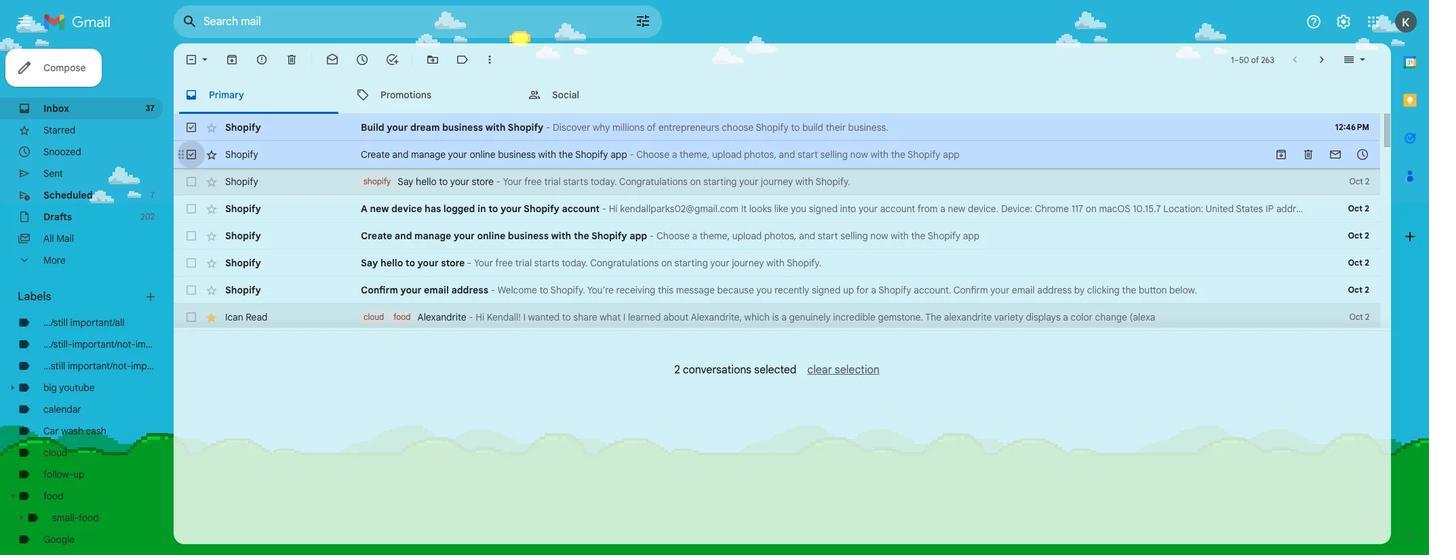 Task type: describe. For each thing, give the bounding box(es) containing it.
important/all
[[70, 317, 125, 329]]

a right from
[[941, 203, 946, 215]]

1 vertical spatial say
[[361, 257, 378, 269]]

macos
[[1099, 203, 1131, 215]]

if
[[1375, 203, 1380, 215]]

device
[[392, 203, 422, 215]]

...still important/not-important
[[43, 360, 173, 373]]

alexandrite
[[944, 311, 992, 324]]

0 vertical spatial hi
[[609, 203, 618, 215]]

important/not- for .../still-
[[72, 339, 136, 351]]

Search mail text field
[[204, 15, 597, 28]]

1 vertical spatial signed
[[812, 284, 841, 297]]

sent
[[43, 168, 63, 180]]

0 vertical spatial theme,
[[680, 149, 710, 161]]

1 vertical spatial upload
[[733, 230, 762, 242]]

kendallparks02@gmail.com
[[620, 203, 739, 215]]

a left "color"
[[1063, 311, 1069, 324]]

change
[[1095, 311, 1128, 324]]

1 create and manage your online business with the shopify app - choose a theme, upload photos, and start selling now with the shopify app ͏‌ ͏‌ ͏‌ ͏‌ ͏‌ ͏‌ ͏‌ ͏‌ ͏‌ ͏‌ ͏‌ ͏‌ ͏‌ ͏‌ ͏‌ ͏‌ ͏‌ ͏‌ ͏‌ ͏‌ ͏‌ ͏‌ ͏‌ ͏‌ ͏‌ ͏‌ ͏‌ ͏‌ ͏‌ ͏‌ ͏‌ ͏‌ ͏‌ ͏‌ ͏‌ ͏‌ ͏‌ ͏‌ ͏‌ ͏‌ ͏‌ ͏‌ from the top
[[361, 149, 1062, 161]]

0 vertical spatial start
[[798, 149, 818, 161]]

learned
[[628, 311, 661, 324]]

117
[[1072, 203, 1084, 215]]

a down kendallparks02@gmail.com
[[692, 230, 698, 242]]

gemstone.
[[878, 311, 924, 324]]

202
[[141, 212, 155, 222]]

0 horizontal spatial store
[[441, 257, 465, 269]]

0 vertical spatial journey
[[761, 176, 793, 188]]

which
[[745, 311, 770, 324]]

cloud inside labels navigation
[[43, 447, 67, 459]]

0 vertical spatial today.
[[591, 176, 617, 188]]

snoozed link
[[43, 146, 81, 158]]

is
[[773, 311, 779, 324]]

0 horizontal spatial hi
[[476, 311, 485, 324]]

0 vertical spatial online
[[470, 149, 496, 161]]

0 vertical spatial photos,
[[744, 149, 777, 161]]

row containing ican read
[[174, 304, 1381, 331]]

follow-up
[[43, 469, 84, 481]]

shopify
[[364, 176, 391, 187]]

1 vertical spatial selling
[[841, 230, 868, 242]]

color
[[1071, 311, 1093, 324]]

account.
[[914, 284, 952, 297]]

build
[[361, 121, 384, 134]]

recently
[[775, 284, 810, 297]]

gmail image
[[43, 8, 117, 35]]

0 vertical spatial now
[[851, 149, 868, 161]]

promotions tab
[[345, 76, 516, 114]]

0 horizontal spatial you
[[757, 284, 772, 297]]

support image
[[1306, 14, 1322, 30]]

and up device
[[392, 149, 409, 161]]

important/not- for ...still
[[68, 360, 131, 373]]

1 horizontal spatial this
[[1383, 203, 1398, 215]]

choose
[[722, 121, 754, 134]]

1 vertical spatial shopify.
[[787, 257, 822, 269]]

small-food
[[52, 512, 99, 525]]

in
[[478, 203, 486, 215]]

big youtube link
[[43, 382, 95, 394]]

0 vertical spatial upload
[[712, 149, 742, 161]]

4 row from the top
[[174, 195, 1430, 223]]

1 horizontal spatial hello
[[416, 176, 437, 188]]

...still important/not-important link
[[43, 360, 173, 373]]

chrome
[[1035, 203, 1069, 215]]

dream
[[410, 121, 440, 134]]

states
[[1237, 203, 1264, 215]]

labels image
[[456, 53, 470, 66]]

1 horizontal spatial store
[[472, 176, 494, 188]]

0 vertical spatial signed
[[809, 203, 838, 215]]

1 vertical spatial your
[[474, 257, 493, 269]]

starred link
[[43, 124, 75, 136]]

has
[[425, 203, 441, 215]]

0 vertical spatial you
[[791, 203, 807, 215]]

say hello to your store - your free trial starts today. congratulations on starting your journey with shopify. ﻿͏ ﻿͏ ﻿͏ ﻿͏ ﻿͏ ﻿͏ ﻿͏ ﻿͏ ﻿͏ ﻿͏ ﻿͏ ﻿͏ ﻿͏ ﻿͏ ﻿͏ ﻿͏ ﻿͏ ﻿͏ ﻿͏ ﻿͏ ﻿͏ ﻿͏ ﻿͏ ﻿͏ ﻿͏
[[361, 257, 883, 269]]

1 50 of 263
[[1232, 55, 1275, 65]]

to down device
[[406, 257, 415, 269]]

all
[[43, 233, 54, 245]]

what
[[600, 311, 621, 324]]

main content containing 2 conversations selected
[[174, 43, 1430, 556]]

inbox
[[43, 102, 69, 115]]

snooze image
[[356, 53, 369, 66]]

(alexa
[[1130, 311, 1156, 324]]

2 vertical spatial food
[[79, 512, 99, 525]]

why
[[593, 121, 610, 134]]

confirm your email address - welcome to shopify. you're receiving this message because you recently signed up for a shopify account. confirm your email address by clicking the button below.
[[361, 284, 1198, 297]]

1 horizontal spatial cloud
[[364, 312, 384, 322]]

1 account from the left
[[562, 203, 600, 215]]

the left button
[[1123, 284, 1137, 297]]

add to tasks image
[[385, 53, 399, 66]]

logged
[[444, 203, 475, 215]]

172.112.47.241
[[1316, 203, 1372, 215]]

0 horizontal spatial food
[[43, 491, 64, 503]]

0 vertical spatial manage
[[411, 149, 446, 161]]

1 vertical spatial start
[[818, 230, 838, 242]]

1 vertical spatial starts
[[535, 257, 560, 269]]

12:46 pm
[[1336, 122, 1370, 132]]

10.15.7
[[1133, 203, 1162, 215]]

2 vertical spatial shopify.
[[551, 284, 585, 297]]

into
[[840, 203, 857, 215]]

calendar
[[43, 404, 81, 416]]

incredible
[[833, 311, 876, 324]]

search mail image
[[178, 9, 202, 34]]

food link
[[43, 491, 64, 503]]

selected
[[755, 364, 797, 377]]

conversations
[[683, 364, 752, 377]]

...still
[[43, 360, 65, 373]]

alexandrite,
[[691, 311, 742, 324]]

2 vertical spatial business
[[508, 230, 549, 242]]

2 row from the top
[[174, 141, 1381, 168]]

.../still important/all
[[43, 317, 125, 329]]

build
[[803, 121, 824, 134]]

wash
[[61, 425, 83, 438]]

primary
[[209, 89, 244, 101]]

car wash cash link
[[43, 425, 106, 438]]

message
[[676, 284, 715, 297]]

clear selection link
[[797, 364, 880, 377]]

0 vertical spatial say
[[398, 176, 414, 188]]

ican
[[225, 311, 243, 324]]

labels heading
[[18, 290, 144, 304]]

car wash cash
[[43, 425, 106, 438]]

0 vertical spatial up
[[843, 284, 854, 297]]

below.
[[1170, 284, 1198, 297]]

cash
[[86, 425, 106, 438]]

a right for
[[871, 284, 877, 297]]

1 vertical spatial choose
[[657, 230, 690, 242]]

button
[[1139, 284, 1167, 297]]

the
[[926, 311, 942, 324]]

clear
[[808, 364, 832, 377]]

2 account from the left
[[881, 203, 916, 215]]

1 new from the left
[[370, 203, 389, 215]]

alexandrite - hi kendall! i wanted to share what i learned about alexandrite, which is a genuinely incredible gemstone. the alexandrite variety displays a color change (alexa
[[418, 311, 1156, 324]]

more
[[43, 254, 65, 267]]

about
[[664, 311, 689, 324]]

0 vertical spatial choose
[[637, 149, 670, 161]]

0 vertical spatial starting
[[704, 176, 737, 188]]

small-
[[52, 512, 79, 525]]

a right is at the right of page
[[782, 311, 787, 324]]

food inside 'main content'
[[394, 312, 411, 322]]

address:
[[1277, 203, 1314, 215]]

because
[[718, 284, 754, 297]]

2 i from the left
[[623, 311, 626, 324]]

1 confirm from the left
[[361, 284, 398, 297]]

1 vertical spatial manage
[[415, 230, 451, 242]]

big youtube
[[43, 382, 95, 394]]

variety
[[995, 311, 1024, 324]]

more button
[[0, 250, 163, 271]]

1 vertical spatial of
[[647, 121, 656, 134]]

social
[[552, 89, 579, 101]]

7
[[150, 190, 155, 200]]

to up the has
[[439, 176, 448, 188]]

drafts
[[43, 211, 72, 223]]

share
[[574, 311, 598, 324]]

important for ...still important/not-important
[[131, 360, 173, 373]]



Task type: locate. For each thing, give the bounding box(es) containing it.
1 horizontal spatial on
[[690, 176, 701, 188]]

today. down 'why'
[[591, 176, 617, 188]]

google link
[[43, 534, 75, 546]]

0 horizontal spatial account
[[562, 203, 600, 215]]

1 horizontal spatial your
[[503, 176, 522, 188]]

0 horizontal spatial address
[[452, 284, 489, 297]]

1 vertical spatial important/not-
[[68, 360, 131, 373]]

upload down choose
[[712, 149, 742, 161]]

now down a new device has logged in to your shopify account - hi kendallparks02@gmail.com it looks like you signed into your account from a new device. device: chrome 117 on macos 10.15.7 location: united states ip address: 172.112.47.241 if this wasn't
[[871, 230, 889, 242]]

0 vertical spatial business
[[442, 121, 483, 134]]

None checkbox
[[185, 121, 198, 134], [185, 148, 198, 161], [185, 175, 198, 189], [185, 284, 198, 297], [185, 311, 198, 324], [185, 121, 198, 134], [185, 148, 198, 161], [185, 175, 198, 189], [185, 284, 198, 297], [185, 311, 198, 324]]

tab list
[[1392, 43, 1430, 507], [174, 76, 1392, 114]]

0 horizontal spatial on
[[661, 257, 672, 269]]

it
[[741, 203, 747, 215]]

starts up 'welcome'
[[535, 257, 560, 269]]

0 horizontal spatial free
[[495, 257, 513, 269]]

a down build your dream business with shopify - discover why millions of entrepreneurs choose shopify to build their business. ﻿͏ ﻿͏ ﻿͏ ﻿͏ ﻿͏ ﻿͏ ﻿͏ ﻿͏ ﻿͏ ﻿͏ ﻿͏ ﻿͏ ﻿͏ ﻿͏ ﻿͏ ﻿͏ ﻿͏ ﻿͏ ﻿͏ ﻿͏ ﻿͏ ﻿͏ ﻿͏ ﻿͏ ﻿͏ ﻿͏ ﻿͏ ﻿͏ ﻿͏ ﻿͏ ﻿͏ ﻿͏ ﻿͏ ﻿͏ ﻿͏ ﻿͏ ﻿͏ ﻿͏ ﻿͏ ﻿͏ ﻿͏
[[672, 149, 677, 161]]

1 email from the left
[[424, 284, 449, 297]]

to left share at the bottom left of the page
[[562, 311, 571, 324]]

1 horizontal spatial starts
[[563, 176, 588, 188]]

online down in
[[477, 230, 506, 242]]

with
[[486, 121, 506, 134], [538, 149, 557, 161], [871, 149, 889, 161], [796, 176, 814, 188], [551, 230, 572, 242], [891, 230, 909, 242], [767, 257, 785, 269]]

for
[[857, 284, 869, 297]]

all mail
[[43, 233, 74, 245]]

1 horizontal spatial today.
[[591, 176, 617, 188]]

0 vertical spatial starts
[[563, 176, 588, 188]]

location:
[[1164, 203, 1204, 215]]

None checkbox
[[185, 53, 198, 66], [185, 202, 198, 216], [185, 229, 198, 243], [185, 256, 198, 270], [185, 53, 198, 66], [185, 202, 198, 216], [185, 229, 198, 243], [185, 256, 198, 270]]

hello down device
[[381, 257, 403, 269]]

your
[[503, 176, 522, 188], [474, 257, 493, 269]]

choose up shopify say hello to your store - your free trial starts today. congratulations on starting your journey with shopify. ﻿͏ ﻿͏ ﻿͏ ﻿͏ ﻿͏ ﻿͏ ﻿͏ ﻿͏ ﻿͏ ﻿͏ ﻿͏ ﻿͏ ﻿͏ ﻿͏ ﻿͏ ﻿͏ ﻿͏ ﻿͏ ﻿͏ ﻿͏ ﻿͏ ﻿͏ ﻿͏ ﻿͏ ﻿͏ ﻿͏ ﻿͏ ﻿͏ ﻿͏ ﻿͏ ͏‌ ͏‌ ͏‌ ͏‌ ͏‌ ͏‌ ͏‌ ͏‌ ͏‌
[[637, 149, 670, 161]]

mail
[[56, 233, 74, 245]]

build your dream business with shopify - discover why millions of entrepreneurs choose shopify to build their business. ﻿͏ ﻿͏ ﻿͏ ﻿͏ ﻿͏ ﻿͏ ﻿͏ ﻿͏ ﻿͏ ﻿͏ ﻿͏ ﻿͏ ﻿͏ ﻿͏ ﻿͏ ﻿͏ ﻿͏ ﻿͏ ﻿͏ ﻿͏ ﻿͏ ﻿͏ ﻿͏ ﻿͏ ﻿͏ ﻿͏ ﻿͏ ﻿͏ ﻿͏ ﻿͏ ﻿͏ ﻿͏ ﻿͏ ﻿͏ ﻿͏ ﻿͏ ﻿͏ ﻿͏ ﻿͏ ﻿͏ ﻿͏
[[361, 121, 989, 134]]

2 horizontal spatial food
[[394, 312, 411, 322]]

1 horizontal spatial you
[[791, 203, 807, 215]]

to right 'welcome'
[[540, 284, 549, 297]]

manage down the has
[[415, 230, 451, 242]]

store up in
[[472, 176, 494, 188]]

2 horizontal spatial on
[[1086, 203, 1097, 215]]

.../still
[[43, 317, 68, 329]]

0 horizontal spatial new
[[370, 203, 389, 215]]

1 vertical spatial this
[[658, 284, 674, 297]]

1 vertical spatial free
[[495, 257, 513, 269]]

selling down into
[[841, 230, 868, 242]]

tab list containing primary
[[174, 76, 1392, 114]]

choose
[[637, 149, 670, 161], [657, 230, 690, 242]]

important/not- up ...still important/not-important
[[72, 339, 136, 351]]

signed left into
[[809, 203, 838, 215]]

1 vertical spatial store
[[441, 257, 465, 269]]

business.
[[849, 121, 889, 134]]

follow-up link
[[43, 469, 84, 481]]

0 vertical spatial food
[[394, 312, 411, 322]]

new right a
[[370, 203, 389, 215]]

create for second row from the top of the 'main content' containing 2 conversations selected
[[361, 149, 390, 161]]

entrepreneurs
[[659, 121, 720, 134]]

i right what
[[623, 311, 626, 324]]

͏‌
[[960, 149, 962, 161], [962, 149, 965, 161], [965, 149, 967, 161], [967, 149, 970, 161], [970, 149, 972, 161], [972, 149, 974, 161], [974, 149, 977, 161], [977, 149, 979, 161], [979, 149, 982, 161], [982, 149, 984, 161], [984, 149, 987, 161], [987, 149, 989, 161], [989, 149, 991, 161], [991, 149, 994, 161], [994, 149, 996, 161], [996, 149, 999, 161], [999, 149, 1001, 161], [1001, 149, 1004, 161], [1004, 149, 1006, 161], [1006, 149, 1008, 161], [1008, 149, 1011, 161], [1011, 149, 1013, 161], [1013, 149, 1016, 161], [1016, 149, 1018, 161], [1018, 149, 1021, 161], [1021, 149, 1023, 161], [1023, 149, 1026, 161], [1025, 149, 1028, 161], [1028, 149, 1030, 161], [1030, 149, 1033, 161], [1033, 149, 1035, 161], [1035, 149, 1038, 161], [1038, 149, 1040, 161], [1040, 149, 1043, 161], [1043, 149, 1045, 161], [1045, 149, 1047, 161], [1047, 149, 1050, 161], [1050, 149, 1052, 161], [1052, 149, 1055, 161], [1055, 149, 1057, 161], [1057, 149, 1060, 161], [1060, 149, 1062, 161], [924, 176, 926, 188], [926, 176, 929, 188], [929, 176, 931, 188], [931, 176, 933, 188], [933, 176, 936, 188], [936, 176, 938, 188], [938, 176, 941, 188], [941, 176, 943, 188], [943, 176, 946, 188], [980, 230, 982, 242], [982, 230, 985, 242], [985, 230, 987, 242], [987, 230, 990, 242], [990, 230, 992, 242], [992, 230, 995, 242], [995, 230, 997, 242], [997, 230, 999, 242], [999, 230, 1002, 242], [1002, 230, 1004, 242], [1004, 230, 1007, 242], [1007, 230, 1009, 242], [1009, 230, 1012, 242], [1012, 230, 1014, 242], [1014, 230, 1016, 242], [1016, 230, 1019, 242], [1019, 230, 1021, 242], [1021, 230, 1024, 242], [1024, 230, 1026, 242], [1026, 230, 1029, 242], [1029, 230, 1031, 242], [1031, 230, 1034, 242], [1034, 230, 1036, 242], [1036, 230, 1038, 242], [1038, 230, 1041, 242], [1041, 230, 1043, 242], [1043, 230, 1046, 242], [1046, 230, 1048, 242], [1048, 230, 1051, 242], [1051, 230, 1053, 242], [1053, 230, 1055, 242], [1055, 230, 1058, 242], [1058, 230, 1060, 242], [1060, 230, 1063, 242], [1063, 230, 1065, 242], [1065, 230, 1068, 242], [1068, 230, 1070, 242], [1070, 230, 1072, 242], [1072, 230, 1075, 242], [1075, 230, 1077, 242], [1077, 230, 1080, 242], [1080, 230, 1082, 242]]

older image
[[1316, 53, 1329, 66]]

shopify. up share at the bottom left of the page
[[551, 284, 585, 297]]

welcome
[[498, 284, 537, 297]]

2 create from the top
[[361, 230, 392, 242]]

the up 'say hello to your store - your free trial starts today. congratulations on starting your journey with shopify. ﻿͏ ﻿͏ ﻿͏ ﻿͏ ﻿͏ ﻿͏ ﻿͏ ﻿͏ ﻿͏ ﻿͏ ﻿͏ ﻿͏ ﻿͏ ﻿͏ ﻿͏ ﻿͏ ﻿͏ ﻿͏ ﻿͏ ﻿͏ ﻿͏ ﻿͏ ﻿͏ ﻿͏ ﻿͏'
[[574, 230, 589, 242]]

i left wanted
[[523, 311, 526, 324]]

address up alexandrite
[[452, 284, 489, 297]]

advanced search options image
[[630, 7, 657, 35]]

the down from
[[912, 230, 926, 242]]

37
[[146, 103, 155, 113]]

5 row from the top
[[174, 223, 1381, 250]]

looks
[[750, 203, 772, 215]]

their
[[826, 121, 846, 134]]

0 vertical spatial of
[[1252, 55, 1259, 65]]

now
[[851, 149, 868, 161], [871, 230, 889, 242]]

free
[[524, 176, 542, 188], [495, 257, 513, 269]]

manage down dream
[[411, 149, 446, 161]]

social tab
[[517, 76, 688, 114]]

on up kendallparks02@gmail.com
[[690, 176, 701, 188]]

1 horizontal spatial trial
[[544, 176, 561, 188]]

1 vertical spatial hello
[[381, 257, 403, 269]]

drafts link
[[43, 211, 72, 223]]

shopify.
[[816, 176, 851, 188], [787, 257, 822, 269], [551, 284, 585, 297]]

create down a
[[361, 230, 392, 242]]

say down a
[[361, 257, 378, 269]]

important down .../still-important/not-important
[[131, 360, 173, 373]]

1 horizontal spatial free
[[524, 176, 542, 188]]

clear selection
[[808, 364, 880, 377]]

.../still-
[[43, 339, 72, 351]]

1 vertical spatial create
[[361, 230, 392, 242]]

photos, down the like at the right top of the page
[[765, 230, 797, 242]]

1 row from the top
[[174, 114, 1381, 141]]

ican read
[[225, 311, 268, 324]]

2 new from the left
[[948, 203, 966, 215]]

of
[[1252, 55, 1259, 65], [647, 121, 656, 134]]

toolbar
[[1268, 148, 1377, 161]]

1 vertical spatial up
[[73, 469, 84, 481]]

labels navigation
[[0, 43, 178, 556]]

theme, down entrepreneurs
[[680, 149, 710, 161]]

genuinely
[[789, 311, 831, 324]]

0 horizontal spatial email
[[424, 284, 449, 297]]

youtube
[[59, 382, 95, 394]]

0 vertical spatial create and manage your online business with the shopify app - choose a theme, upload photos, and start selling now with the shopify app ͏‌ ͏‌ ͏‌ ͏‌ ͏‌ ͏‌ ͏‌ ͏‌ ͏‌ ͏‌ ͏‌ ͏‌ ͏‌ ͏‌ ͏‌ ͏‌ ͏‌ ͏‌ ͏‌ ͏‌ ͏‌ ͏‌ ͏‌ ͏‌ ͏‌ ͏‌ ͏‌ ͏‌ ͏‌ ͏‌ ͏‌ ͏‌ ͏‌ ͏‌ ͏‌ ͏‌ ͏‌ ͏‌ ͏‌ ͏‌ ͏‌ ͏‌
[[361, 149, 1062, 161]]

create for 5th row from the top of the 'main content' containing 2 conversations selected
[[361, 230, 392, 242]]

0 horizontal spatial cloud
[[43, 447, 67, 459]]

starts down discover
[[563, 176, 588, 188]]

1 horizontal spatial i
[[623, 311, 626, 324]]

online up in
[[470, 149, 496, 161]]

shopify
[[225, 121, 261, 134], [508, 121, 544, 134], [756, 121, 789, 134], [225, 149, 258, 161], [575, 149, 608, 161], [908, 149, 941, 161], [225, 176, 258, 188], [225, 203, 261, 215], [524, 203, 560, 215], [225, 230, 261, 242], [592, 230, 627, 242], [928, 230, 961, 242], [225, 257, 261, 269], [225, 284, 261, 297], [879, 284, 912, 297]]

2
[[1366, 176, 1370, 187], [1365, 204, 1370, 214], [1365, 231, 1370, 241], [1365, 258, 1370, 268], [1365, 285, 1370, 295], [1366, 312, 1370, 322], [675, 364, 680, 377]]

1 horizontal spatial up
[[843, 284, 854, 297]]

on up about
[[661, 257, 672, 269]]

on right 117
[[1086, 203, 1097, 215]]

selling down their
[[821, 149, 848, 161]]

1 vertical spatial photos,
[[765, 230, 797, 242]]

selection
[[835, 364, 880, 377]]

1 vertical spatial hi
[[476, 311, 485, 324]]

0 vertical spatial selling
[[821, 149, 848, 161]]

shopify. up recently
[[787, 257, 822, 269]]

email up alexandrite
[[424, 284, 449, 297]]

1 horizontal spatial hi
[[609, 203, 618, 215]]

1 vertical spatial journey
[[732, 257, 764, 269]]

2 vertical spatial on
[[661, 257, 672, 269]]

signed up genuinely
[[812, 284, 841, 297]]

mark as read image
[[326, 53, 339, 66]]

by
[[1075, 284, 1085, 297]]

hi down shopify say hello to your store - your free trial starts today. congratulations on starting your journey with shopify. ﻿͏ ﻿͏ ﻿͏ ﻿͏ ﻿͏ ﻿͏ ﻿͏ ﻿͏ ﻿͏ ﻿͏ ﻿͏ ﻿͏ ﻿͏ ﻿͏ ﻿͏ ﻿͏ ﻿͏ ﻿͏ ﻿͏ ﻿͏ ﻿͏ ﻿͏ ﻿͏ ﻿͏ ﻿͏ ﻿͏ ﻿͏ ﻿͏ ﻿͏ ﻿͏ ͏‌ ͏‌ ͏‌ ͏‌ ͏‌ ͏‌ ͏‌ ͏‌ ͏‌
[[609, 203, 618, 215]]

the down discover
[[559, 149, 573, 161]]

new left device.
[[948, 203, 966, 215]]

1 vertical spatial create and manage your online business with the shopify app - choose a theme, upload photos, and start selling now with the shopify app ͏‌ ͏‌ ͏‌ ͏‌ ͏‌ ͏‌ ͏‌ ͏‌ ͏‌ ͏‌ ͏‌ ͏‌ ͏‌ ͏‌ ͏‌ ͏‌ ͏‌ ͏‌ ͏‌ ͏‌ ͏‌ ͏‌ ͏‌ ͏‌ ͏‌ ͏‌ ͏‌ ͏‌ ͏‌ ͏‌ ͏‌ ͏‌ ͏‌ ͏‌ ͏‌ ͏‌ ͏‌ ͏‌ ͏‌ ͏‌ ͏‌ ͏‌
[[361, 230, 1082, 242]]

compose button
[[5, 49, 102, 87]]

8 row from the top
[[174, 304, 1381, 331]]

1 vertical spatial theme,
[[700, 230, 730, 242]]

discover
[[553, 121, 591, 134]]

theme, down kendallparks02@gmail.com
[[700, 230, 730, 242]]

you left recently
[[757, 284, 772, 297]]

0 horizontal spatial your
[[474, 257, 493, 269]]

2 confirm from the left
[[954, 284, 988, 297]]

0 vertical spatial important/not-
[[72, 339, 136, 351]]

1 vertical spatial online
[[477, 230, 506, 242]]

to left build in the right top of the page
[[791, 121, 800, 134]]

row
[[174, 114, 1381, 141], [174, 141, 1381, 168], [174, 168, 1381, 195], [174, 195, 1430, 223], [174, 223, 1381, 250], [174, 250, 1381, 277], [174, 277, 1381, 304], [174, 304, 1381, 331]]

1 vertical spatial congratulations
[[590, 257, 659, 269]]

like
[[774, 203, 789, 215]]

journey up because
[[732, 257, 764, 269]]

0 vertical spatial your
[[503, 176, 522, 188]]

up inside labels navigation
[[73, 469, 84, 481]]

main menu image
[[16, 14, 33, 30]]

2 email from the left
[[1012, 284, 1035, 297]]

up
[[843, 284, 854, 297], [73, 469, 84, 481]]

263
[[1262, 55, 1275, 65]]

important up ...still important/not-important 'link'
[[136, 339, 178, 351]]

create and manage your online business with the shopify app - choose a theme, upload photos, and start selling now with the shopify app ͏‌ ͏‌ ͏‌ ͏‌ ͏‌ ͏‌ ͏‌ ͏‌ ͏‌ ͏‌ ͏‌ ͏‌ ͏‌ ͏‌ ͏‌ ͏‌ ͏‌ ͏‌ ͏‌ ͏‌ ͏‌ ͏‌ ͏‌ ͏‌ ͏‌ ͏‌ ͏‌ ͏‌ ͏‌ ͏‌ ͏‌ ͏‌ ͏‌ ͏‌ ͏‌ ͏‌ ͏‌ ͏‌ ͏‌ ͏‌ ͏‌ ͏‌ down entrepreneurs
[[361, 149, 1062, 161]]

0 vertical spatial congratulations
[[619, 176, 688, 188]]

trial up 'welcome'
[[516, 257, 532, 269]]

congratulations up kendallparks02@gmail.com
[[619, 176, 688, 188]]

6 row from the top
[[174, 250, 1381, 277]]

oct 2
[[1350, 176, 1370, 187], [1349, 204, 1370, 214], [1349, 231, 1370, 241], [1349, 258, 1370, 268], [1349, 285, 1370, 295], [1350, 312, 1370, 322]]

toggle split pane mode image
[[1343, 53, 1356, 66]]

0 vertical spatial on
[[690, 176, 701, 188]]

important/not- down the .../still-important/not-important link
[[68, 360, 131, 373]]

snoozed
[[43, 146, 81, 158]]

0 horizontal spatial today.
[[562, 257, 588, 269]]

0 horizontal spatial now
[[851, 149, 868, 161]]

1 vertical spatial now
[[871, 230, 889, 242]]

compose
[[43, 62, 86, 74]]

1 i from the left
[[523, 311, 526, 324]]

archive image
[[225, 53, 239, 66]]

1 vertical spatial you
[[757, 284, 772, 297]]

millions
[[613, 121, 645, 134]]

1 vertical spatial business
[[498, 149, 536, 161]]

start
[[798, 149, 818, 161], [818, 230, 838, 242]]

0 horizontal spatial up
[[73, 469, 84, 481]]

1 horizontal spatial food
[[79, 512, 99, 525]]

settings image
[[1336, 14, 1352, 30]]

0 vertical spatial trial
[[544, 176, 561, 188]]

important for .../still-important/not-important
[[136, 339, 178, 351]]

0 horizontal spatial this
[[658, 284, 674, 297]]

hi
[[609, 203, 618, 215], [476, 311, 485, 324]]

7 row from the top
[[174, 277, 1381, 304]]

1 create from the top
[[361, 149, 390, 161]]

now down business.
[[851, 149, 868, 161]]

wanted
[[528, 311, 560, 324]]

congratulations up receiving
[[590, 257, 659, 269]]

you right the like at the right top of the page
[[791, 203, 807, 215]]

food
[[394, 312, 411, 322], [43, 491, 64, 503], [79, 512, 99, 525]]

create
[[361, 149, 390, 161], [361, 230, 392, 242]]

hi left kendall!
[[476, 311, 485, 324]]

and down device
[[395, 230, 412, 242]]

0 vertical spatial shopify.
[[816, 176, 851, 188]]

create and manage your online business with the shopify app - choose a theme, upload photos, and start selling now with the shopify app ͏‌ ͏‌ ͏‌ ͏‌ ͏‌ ͏‌ ͏‌ ͏‌ ͏‌ ͏‌ ͏‌ ͏‌ ͏‌ ͏‌ ͏‌ ͏‌ ͏‌ ͏‌ ͏‌ ͏‌ ͏‌ ͏‌ ͏‌ ͏‌ ͏‌ ͏‌ ͏‌ ͏‌ ͏‌ ͏‌ ͏‌ ͏‌ ͏‌ ͏‌ ͏‌ ͏‌ ͏‌ ͏‌ ͏‌ ͏‌ ͏‌ ͏‌
[[361, 149, 1062, 161], [361, 230, 1082, 242]]

1 address from the left
[[452, 284, 489, 297]]

0 horizontal spatial i
[[523, 311, 526, 324]]

2 address from the left
[[1038, 284, 1072, 297]]

new
[[370, 203, 389, 215], [948, 203, 966, 215]]

1
[[1232, 55, 1235, 65]]

say up device
[[398, 176, 414, 188]]

2 conversations selected
[[675, 364, 797, 377]]

the
[[559, 149, 573, 161], [891, 149, 906, 161], [574, 230, 589, 242], [912, 230, 926, 242], [1123, 284, 1137, 297]]

1 horizontal spatial account
[[881, 203, 916, 215]]

important
[[136, 339, 178, 351], [131, 360, 173, 373]]

0 horizontal spatial starts
[[535, 257, 560, 269]]

starred
[[43, 124, 75, 136]]

1 vertical spatial today.
[[562, 257, 588, 269]]

choose down kendallparks02@gmail.com
[[657, 230, 690, 242]]

1 horizontal spatial say
[[398, 176, 414, 188]]

photos, down choose
[[744, 149, 777, 161]]

None search field
[[174, 5, 662, 38]]

3 row from the top
[[174, 168, 1381, 195]]

starting up kendallparks02@gmail.com
[[704, 176, 737, 188]]

create up shopify
[[361, 149, 390, 161]]

wasn't
[[1401, 203, 1429, 215]]

0 vertical spatial create
[[361, 149, 390, 161]]

upload
[[712, 149, 742, 161], [733, 230, 762, 242]]

email up variety
[[1012, 284, 1035, 297]]

main content
[[174, 43, 1430, 556]]

create and manage your online business with the shopify app - choose a theme, upload photos, and start selling now with the shopify app ͏‌ ͏‌ ͏‌ ͏‌ ͏‌ ͏‌ ͏‌ ͏‌ ͏‌ ͏‌ ͏‌ ͏‌ ͏‌ ͏‌ ͏‌ ͏‌ ͏‌ ͏‌ ͏‌ ͏‌ ͏‌ ͏‌ ͏‌ ͏‌ ͏‌ ͏‌ ͏‌ ͏‌ ͏‌ ͏‌ ͏‌ ͏‌ ͏‌ ͏‌ ͏‌ ͏‌ ͏‌ ͏‌ ͏‌ ͏‌ ͏‌ ͏‌ down it
[[361, 230, 1082, 242]]

1 horizontal spatial now
[[871, 230, 889, 242]]

labels
[[18, 290, 51, 304]]

move to image
[[426, 53, 440, 66]]

0 vertical spatial free
[[524, 176, 542, 188]]

primary tab
[[174, 76, 344, 114]]

displays
[[1026, 311, 1061, 324]]

small-food link
[[52, 512, 99, 525]]

a new device has logged in to your shopify account - hi kendallparks02@gmail.com it looks like you signed into your account from a new device. device: chrome 117 on macos 10.15.7 location: united states ip address: 172.112.47.241 if this wasn't 
[[361, 203, 1430, 215]]

clicking
[[1088, 284, 1120, 297]]

hello up the has
[[416, 176, 437, 188]]

from
[[918, 203, 938, 215]]

1 horizontal spatial of
[[1252, 55, 1259, 65]]

shopify. up into
[[816, 176, 851, 188]]

1 vertical spatial important
[[131, 360, 173, 373]]

1 vertical spatial cloud
[[43, 447, 67, 459]]

report spam image
[[255, 53, 269, 66]]

2 create and manage your online business with the shopify app - choose a theme, upload photos, and start selling now with the shopify app ͏‌ ͏‌ ͏‌ ͏‌ ͏‌ ͏‌ ͏‌ ͏‌ ͏‌ ͏‌ ͏‌ ͏‌ ͏‌ ͏‌ ͏‌ ͏‌ ͏‌ ͏‌ ͏‌ ͏‌ ͏‌ ͏‌ ͏‌ ͏‌ ͏‌ ͏‌ ͏‌ ͏‌ ͏‌ ͏‌ ͏‌ ͏‌ ͏‌ ͏‌ ͏‌ ͏‌ ͏‌ ͏‌ ͏‌ ͏‌ ͏‌ ͏‌ from the top
[[361, 230, 1082, 242]]

this up about
[[658, 284, 674, 297]]

of right 50
[[1252, 55, 1259, 65]]

and up recently
[[799, 230, 816, 242]]

store
[[472, 176, 494, 188], [441, 257, 465, 269]]

scheduled link
[[43, 189, 93, 202]]

1 vertical spatial trial
[[516, 257, 532, 269]]

1 horizontal spatial address
[[1038, 284, 1072, 297]]

trial
[[544, 176, 561, 188], [516, 257, 532, 269]]

1 vertical spatial on
[[1086, 203, 1097, 215]]

promotions
[[381, 89, 432, 101]]

0 horizontal spatial hello
[[381, 257, 403, 269]]

on
[[690, 176, 701, 188], [1086, 203, 1097, 215], [661, 257, 672, 269]]

the up a new device has logged in to your shopify account - hi kendallparks02@gmail.com it looks like you signed into your account from a new device. device: chrome 117 on macos 10.15.7 location: united states ip address: 172.112.47.241 if this wasn't
[[891, 149, 906, 161]]

trial down discover
[[544, 176, 561, 188]]

0 horizontal spatial trial
[[516, 257, 532, 269]]

united
[[1206, 203, 1234, 215]]

of right millions
[[647, 121, 656, 134]]

upload down it
[[733, 230, 762, 242]]

delete image
[[285, 53, 299, 66]]

business
[[442, 121, 483, 134], [498, 149, 536, 161], [508, 230, 549, 242]]

this right if
[[1383, 203, 1398, 215]]

and up the like at the right top of the page
[[779, 149, 796, 161]]

more image
[[483, 53, 497, 66]]

device.
[[968, 203, 999, 215]]

0 horizontal spatial confirm
[[361, 284, 398, 297]]

to right in
[[489, 203, 498, 215]]

50
[[1240, 55, 1250, 65]]

1 horizontal spatial new
[[948, 203, 966, 215]]

journey up the like at the right top of the page
[[761, 176, 793, 188]]

.../still important/all link
[[43, 317, 125, 329]]

starting up message at the bottom of the page
[[675, 257, 708, 269]]

store down logged
[[441, 257, 465, 269]]

1 vertical spatial starting
[[675, 257, 708, 269]]

address left the by
[[1038, 284, 1072, 297]]

a
[[672, 149, 677, 161], [941, 203, 946, 215], [692, 230, 698, 242], [871, 284, 877, 297], [782, 311, 787, 324], [1063, 311, 1069, 324]]

today. up you're on the bottom left of page
[[562, 257, 588, 269]]



Task type: vqa. For each thing, say whether or not it's contained in the screenshot.
now
yes



